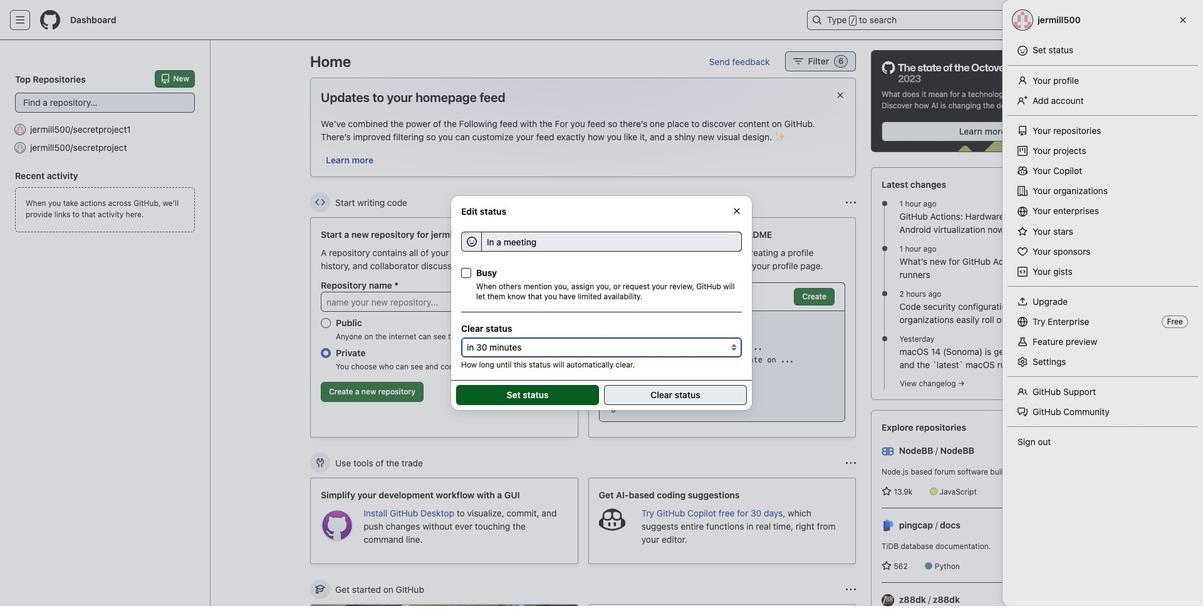 Task type: vqa. For each thing, say whether or not it's contained in the screenshot.
bottom star icon
yes



Task type: describe. For each thing, give the bounding box(es) containing it.
star image
[[882, 562, 892, 572]]

explore repositories navigation
[[871, 411, 1094, 607]]

triangle down image
[[1065, 15, 1075, 25]]

plus image
[[1050, 15, 1060, 25]]

command palette image
[[1011, 15, 1021, 25]]

3 dot fill image from the top
[[880, 334, 890, 344]]



Task type: locate. For each thing, give the bounding box(es) containing it.
2 vertical spatial dot fill image
[[880, 334, 890, 344]]

1 dot fill image from the top
[[880, 244, 890, 254]]

homepage image
[[40, 10, 60, 30]]

explore element
[[871, 50, 1094, 607]]

1 vertical spatial dot fill image
[[880, 289, 890, 299]]

2 dot fill image from the top
[[880, 289, 890, 299]]

star image
[[882, 487, 892, 497]]

account element
[[0, 40, 211, 607]]

dot fill image
[[880, 199, 890, 209]]

dot fill image
[[880, 244, 890, 254], [880, 289, 890, 299], [880, 334, 890, 344]]

0 vertical spatial dot fill image
[[880, 244, 890, 254]]



